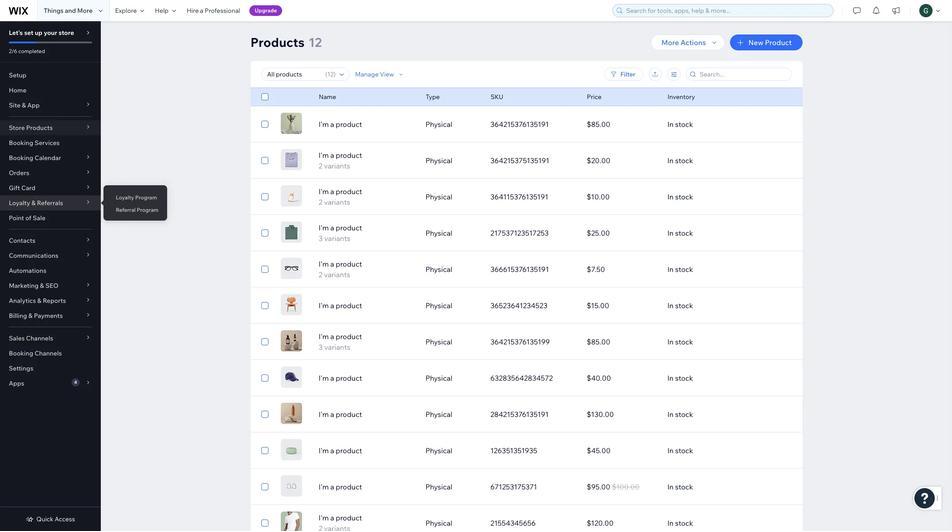 Task type: describe. For each thing, give the bounding box(es) containing it.
physical for 364215376135191
[[426, 120, 452, 129]]

9 product from the top
[[336, 410, 362, 419]]

12 i'm from the top
[[319, 514, 329, 522]]

2 product from the top
[[336, 151, 362, 160]]

loyalty & referrals button
[[0, 196, 101, 211]]

$25.00
[[587, 229, 610, 238]]

in stock for 364215376135191
[[668, 120, 693, 129]]

3 i'm from the top
[[319, 187, 329, 196]]

contacts
[[9, 237, 35, 245]]

12 product from the top
[[336, 514, 362, 522]]

filter button
[[604, 68, 643, 81]]

126351351935 link
[[485, 440, 582, 461]]

manage view button
[[355, 70, 405, 78]]

Search... field
[[697, 68, 789, 81]]

$95.00
[[587, 483, 611, 491]]

hire a professional link
[[181, 0, 245, 21]]

i'm a product link for 284215376135191
[[313, 409, 420, 420]]

new product
[[749, 38, 792, 47]]

communications
[[9, 252, 58, 260]]

physical link for 21554345656
[[420, 513, 485, 531]]

2 i'm from the top
[[319, 151, 329, 160]]

physical link for 217537123517253
[[420, 223, 485, 244]]

36523641234523
[[491, 301, 548, 310]]

10 i'm from the top
[[319, 446, 329, 455]]

sidebar element
[[0, 21, 101, 531]]

things
[[44, 7, 64, 15]]

sales channels
[[9, 334, 53, 342]]

physical link for 671253175371
[[420, 476, 485, 498]]

and
[[65, 7, 76, 15]]

booking for booking channels
[[9, 349, 33, 357]]

in stock link for 126351351935
[[662, 440, 759, 461]]

physical link for 36523641234523
[[420, 295, 485, 316]]

loyalty for loyalty & referrals
[[9, 199, 30, 207]]

loyalty program
[[116, 194, 157, 201]]

filter
[[620, 70, 635, 78]]

$20.00 link
[[582, 150, 662, 171]]

in stock for 36523641234523
[[668, 301, 693, 310]]

let's set up your store
[[9, 29, 74, 37]]

6 i'm from the top
[[319, 301, 329, 310]]

sales channels button
[[0, 331, 101, 346]]

referral
[[116, 207, 136, 213]]

& for billing
[[28, 312, 33, 320]]

new
[[749, 38, 764, 47]]

0 vertical spatial products
[[251, 35, 305, 50]]

)
[[334, 70, 336, 78]]

physical link for 126351351935
[[420, 440, 485, 461]]

364215375135191
[[491, 156, 550, 165]]

in stock link for 364215376135191
[[662, 114, 759, 135]]

in stock link for 366615376135191
[[662, 259, 759, 280]]

physical for 126351351935
[[426, 446, 452, 455]]

payments
[[34, 312, 63, 320]]

in stock link for 364115376135191
[[662, 186, 759, 207]]

hire a professional
[[187, 7, 240, 15]]

i'm a product for 364215376135191
[[319, 120, 362, 129]]

217537123517253 link
[[485, 223, 582, 244]]

i'm a product link for 632835642834572
[[313, 373, 420, 384]]

physical for 364215375135191
[[426, 156, 452, 165]]

type
[[426, 93, 440, 101]]

i'm a product 3 variants for 217537123517253
[[319, 223, 362, 243]]

7 i'm a product from the top
[[319, 514, 362, 522]]

home link
[[0, 83, 101, 98]]

stock for 364215375135191
[[675, 156, 693, 165]]

variants for 364215375135191
[[324, 161, 350, 170]]

& for marketing
[[40, 282, 44, 290]]

$100.00
[[612, 483, 640, 491]]

gift card
[[9, 184, 35, 192]]

in for 217537123517253
[[668, 229, 674, 238]]

product
[[765, 38, 792, 47]]

stock for 284215376135191
[[675, 410, 693, 419]]

store
[[59, 29, 74, 37]]

booking for booking calendar
[[9, 154, 33, 162]]

settings
[[9, 365, 33, 372]]

access
[[55, 515, 75, 523]]

in stock link for 36523641234523
[[662, 295, 759, 316]]

366615376135191 link
[[485, 259, 582, 280]]

in stock for 126351351935
[[668, 446, 693, 455]]

6 product from the top
[[336, 301, 362, 310]]

variants for 364215376135199
[[324, 343, 351, 352]]

physical for 366615376135191
[[426, 265, 452, 274]]

11 i'm from the top
[[319, 483, 329, 491]]

9 i'm from the top
[[319, 410, 329, 419]]

stock for 364115376135191
[[675, 192, 693, 201]]

point of sale link
[[0, 211, 101, 226]]

view
[[380, 70, 394, 78]]

products 12
[[251, 35, 322, 50]]

$95.00 $100.00
[[587, 483, 640, 491]]

loyalty for loyalty program
[[116, 194, 134, 201]]

8 product from the top
[[336, 374, 362, 383]]

2/6
[[9, 48, 17, 54]]

physical for 364215376135199
[[426, 338, 452, 346]]

in stock link for 217537123517253
[[662, 223, 759, 244]]

orders button
[[0, 165, 101, 180]]

channels for booking channels
[[35, 349, 62, 357]]

5 product from the top
[[336, 260, 362, 269]]

in for 671253175371
[[668, 483, 674, 491]]

i'm a product for 671253175371
[[319, 483, 362, 491]]

setup link
[[0, 68, 101, 83]]

site & app button
[[0, 98, 101, 113]]

5 i'm from the top
[[319, 260, 329, 269]]

home
[[9, 86, 26, 94]]

4 i'm from the top
[[319, 223, 329, 232]]

$7.50
[[587, 265, 605, 274]]

4
[[74, 380, 77, 385]]

analytics & reports
[[9, 297, 66, 305]]

in for 364115376135191
[[668, 192, 674, 201]]

variants for 217537123517253
[[324, 234, 351, 243]]

stock for 36523641234523
[[675, 301, 693, 310]]

quick access button
[[26, 515, 75, 523]]

program for loyalty program
[[135, 194, 157, 201]]

store products
[[9, 124, 53, 132]]

physical link for 364215376135191
[[420, 114, 485, 135]]

36523641234523 link
[[485, 295, 582, 316]]

more inside "popup button"
[[662, 38, 679, 47]]

products inside dropdown button
[[26, 124, 53, 132]]

stock for 217537123517253
[[675, 229, 693, 238]]

explore
[[115, 7, 137, 15]]

in stock link for 364215376135199
[[662, 331, 759, 353]]

in stock for 366615376135191
[[668, 265, 693, 274]]

i'm a product link for 21554345656
[[313, 513, 420, 531]]

7 i'm from the top
[[319, 332, 329, 341]]

364115376135191 link
[[485, 186, 582, 207]]

billing & payments
[[9, 312, 63, 320]]

point of sale
[[9, 214, 45, 222]]

( 12 )
[[325, 70, 336, 78]]

$85.00 for 364215376135191
[[587, 120, 611, 129]]

11 product from the top
[[336, 483, 362, 491]]

2 for 364115376135191
[[319, 198, 323, 207]]

orders
[[9, 169, 29, 177]]

632835642834572
[[491, 374, 553, 383]]

site
[[9, 101, 20, 109]]

21554345656 link
[[485, 513, 582, 531]]

$10.00
[[587, 192, 610, 201]]

$45.00 link
[[582, 440, 662, 461]]

physical for 284215376135191
[[426, 410, 452, 419]]

in for 21554345656
[[668, 519, 674, 528]]

$120.00 link
[[582, 513, 662, 531]]

1 product from the top
[[336, 120, 362, 129]]

physical link for 364115376135191
[[420, 186, 485, 207]]

3 for 364215376135199
[[319, 343, 323, 352]]

in stock for 284215376135191
[[668, 410, 693, 419]]

booking services link
[[0, 135, 101, 150]]

217537123517253
[[491, 229, 549, 238]]

i'm a product 2 variants for 364215375135191
[[319, 151, 362, 170]]

$85.00 link for 364215376135199
[[582, 331, 662, 353]]

$120.00
[[587, 519, 614, 528]]

2 for 366615376135191
[[319, 270, 323, 279]]

reports
[[43, 297, 66, 305]]

i'm a product for 632835642834572
[[319, 374, 362, 383]]

booking for booking services
[[9, 139, 33, 147]]

in stock for 21554345656
[[668, 519, 693, 528]]



Task type: locate. For each thing, give the bounding box(es) containing it.
manage view
[[355, 70, 394, 78]]

None checkbox
[[261, 92, 268, 102], [261, 155, 268, 166], [261, 192, 268, 202], [261, 337, 268, 347], [261, 409, 268, 420], [261, 482, 268, 492], [261, 518, 268, 529], [261, 92, 268, 102], [261, 155, 268, 166], [261, 192, 268, 202], [261, 337, 268, 347], [261, 409, 268, 420], [261, 482, 268, 492], [261, 518, 268, 529]]

i'm a product 2 variants for 366615376135191
[[319, 260, 362, 279]]

communications button
[[0, 248, 101, 263]]

channels inside booking channels link
[[35, 349, 62, 357]]

6 in stock link from the top
[[662, 295, 759, 316]]

$130.00 link
[[582, 404, 662, 425]]

point
[[9, 214, 24, 222]]

in stock
[[668, 120, 693, 129], [668, 156, 693, 165], [668, 192, 693, 201], [668, 229, 693, 238], [668, 265, 693, 274], [668, 301, 693, 310], [668, 338, 693, 346], [668, 374, 693, 383], [668, 410, 693, 419], [668, 446, 693, 455], [668, 483, 693, 491], [668, 519, 693, 528]]

4 i'm a product from the top
[[319, 410, 362, 419]]

2 3 from the top
[[319, 343, 323, 352]]

1 horizontal spatial loyalty
[[116, 194, 134, 201]]

& right billing
[[28, 312, 33, 320]]

& inside marketing & seo dropdown button
[[40, 282, 44, 290]]

physical
[[426, 120, 452, 129], [426, 156, 452, 165], [426, 192, 452, 201], [426, 229, 452, 238], [426, 265, 452, 274], [426, 301, 452, 310], [426, 338, 452, 346], [426, 374, 452, 383], [426, 410, 452, 419], [426, 446, 452, 455], [426, 483, 452, 491], [426, 519, 452, 528]]

1 vertical spatial $85.00
[[587, 338, 611, 346]]

card
[[21, 184, 35, 192]]

3 i'm a product link from the top
[[313, 373, 420, 384]]

0 vertical spatial booking
[[9, 139, 33, 147]]

in for 632835642834572
[[668, 374, 674, 383]]

channels up booking channels
[[26, 334, 53, 342]]

booking services
[[9, 139, 60, 147]]

Search for tools, apps, help & more... field
[[624, 4, 831, 17]]

booking calendar
[[9, 154, 61, 162]]

11 in stock from the top
[[668, 483, 693, 491]]

store
[[9, 124, 25, 132]]

analytics & reports button
[[0, 293, 101, 308]]

$85.00
[[587, 120, 611, 129], [587, 338, 611, 346]]

10 in stock link from the top
[[662, 440, 759, 461]]

$15.00
[[587, 301, 609, 310]]

loyalty up referral
[[116, 194, 134, 201]]

variants
[[324, 161, 350, 170], [324, 198, 350, 207], [324, 234, 351, 243], [324, 270, 350, 279], [324, 343, 351, 352]]

& for loyalty
[[31, 199, 36, 207]]

1 3 from the top
[[319, 234, 323, 243]]

booking up 'orders' at the left
[[9, 154, 33, 162]]

stock for 21554345656
[[675, 519, 693, 528]]

booking channels link
[[0, 346, 101, 361]]

4 i'm a product link from the top
[[313, 409, 420, 420]]

0 vertical spatial program
[[135, 194, 157, 201]]

0 vertical spatial 12
[[309, 35, 322, 50]]

2 2 from the top
[[319, 198, 323, 207]]

calendar
[[35, 154, 61, 162]]

0 horizontal spatial 12
[[309, 35, 322, 50]]

8 in stock from the top
[[668, 374, 693, 383]]

(
[[325, 70, 327, 78]]

1 vertical spatial $85.00 link
[[582, 331, 662, 353]]

in for 364215376135191
[[668, 120, 674, 129]]

in for 364215376135199
[[668, 338, 674, 346]]

Unsaved view field
[[264, 68, 323, 81]]

i'm a product
[[319, 120, 362, 129], [319, 301, 362, 310], [319, 374, 362, 383], [319, 410, 362, 419], [319, 446, 362, 455], [319, 483, 362, 491], [319, 514, 362, 522]]

11 in from the top
[[668, 483, 674, 491]]

1 i'm a product 2 variants from the top
[[319, 151, 362, 170]]

8 physical from the top
[[426, 374, 452, 383]]

3
[[319, 234, 323, 243], [319, 343, 323, 352]]

loyalty down gift card
[[9, 199, 30, 207]]

i'm
[[319, 120, 329, 129], [319, 151, 329, 160], [319, 187, 329, 196], [319, 223, 329, 232], [319, 260, 329, 269], [319, 301, 329, 310], [319, 332, 329, 341], [319, 374, 329, 383], [319, 410, 329, 419], [319, 446, 329, 455], [319, 483, 329, 491], [319, 514, 329, 522]]

a inside the hire a professional link
[[200, 7, 203, 15]]

your
[[44, 29, 57, 37]]

12 up name
[[327, 70, 334, 78]]

10 stock from the top
[[675, 446, 693, 455]]

2 i'm a product from the top
[[319, 301, 362, 310]]

physical for 217537123517253
[[426, 229, 452, 238]]

1 vertical spatial channels
[[35, 349, 62, 357]]

0 vertical spatial i'm a product 2 variants
[[319, 151, 362, 170]]

referrals
[[37, 199, 63, 207]]

10 in stock from the top
[[668, 446, 693, 455]]

automations
[[9, 267, 46, 275]]

3 in from the top
[[668, 192, 674, 201]]

0 vertical spatial channels
[[26, 334, 53, 342]]

i'm a product link for 126351351935
[[313, 445, 420, 456]]

$85.00 link up $20.00 link
[[582, 114, 662, 135]]

stock for 364215376135199
[[675, 338, 693, 346]]

stock for 126351351935
[[675, 446, 693, 455]]

physical link for 364215376135199
[[420, 331, 485, 353]]

& right site
[[22, 101, 26, 109]]

stock for 671253175371
[[675, 483, 693, 491]]

4 in stock link from the top
[[662, 223, 759, 244]]

2 $85.00 link from the top
[[582, 331, 662, 353]]

in stock for 217537123517253
[[668, 229, 693, 238]]

price
[[587, 93, 602, 101]]

physical link for 284215376135191
[[420, 404, 485, 425]]

in stock for 671253175371
[[668, 483, 693, 491]]

12 physical link from the top
[[420, 513, 485, 531]]

4 in from the top
[[668, 229, 674, 238]]

6 i'm a product from the top
[[319, 483, 362, 491]]

physical for 36523641234523
[[426, 301, 452, 310]]

channels for sales channels
[[26, 334, 53, 342]]

i'm a product for 36523641234523
[[319, 301, 362, 310]]

2/6 completed
[[9, 48, 45, 54]]

12 in from the top
[[668, 519, 674, 528]]

1 horizontal spatial more
[[662, 38, 679, 47]]

1 vertical spatial 2
[[319, 198, 323, 207]]

hire
[[187, 7, 199, 15]]

in for 36523641234523
[[668, 301, 674, 310]]

2 physical link from the top
[[420, 150, 485, 171]]

1 $85.00 from the top
[[587, 120, 611, 129]]

2 booking from the top
[[9, 154, 33, 162]]

sale
[[33, 214, 45, 222]]

referral program
[[116, 207, 159, 213]]

0 vertical spatial $85.00
[[587, 120, 611, 129]]

upgrade
[[255, 7, 277, 14]]

i'm a product link for 364215376135191
[[313, 119, 420, 130]]

7 product from the top
[[336, 332, 362, 341]]

booking inside popup button
[[9, 154, 33, 162]]

channels down sales channels dropdown button
[[35, 349, 62, 357]]

& down card at the left
[[31, 199, 36, 207]]

products down upgrade button
[[251, 35, 305, 50]]

more
[[77, 7, 93, 15], [662, 38, 679, 47]]

12 for products 12
[[309, 35, 322, 50]]

7 in stock from the top
[[668, 338, 693, 346]]

7 in stock link from the top
[[662, 331, 759, 353]]

$85.00 link up $40.00 link
[[582, 331, 662, 353]]

inventory
[[668, 93, 695, 101]]

i'm a product 3 variants
[[319, 223, 362, 243], [319, 332, 362, 352]]

& left seo
[[40, 282, 44, 290]]

& inside billing & payments popup button
[[28, 312, 33, 320]]

marketing
[[9, 282, 39, 290]]

quick access
[[36, 515, 75, 523]]

12 for ( 12 )
[[327, 70, 334, 78]]

settings link
[[0, 361, 101, 376]]

site & app
[[9, 101, 40, 109]]

in stock for 632835642834572
[[668, 374, 693, 383]]

i'm a product link for 671253175371
[[313, 482, 420, 492]]

loyalty inside popup button
[[9, 199, 30, 207]]

variants for 366615376135191
[[324, 270, 350, 279]]

8 stock from the top
[[675, 374, 693, 383]]

2 vertical spatial i'm a product 2 variants
[[319, 260, 362, 279]]

setup
[[9, 71, 26, 79]]

& inside analytics & reports dropdown button
[[37, 297, 41, 305]]

11 physical link from the top
[[420, 476, 485, 498]]

loyalty & referrals
[[9, 199, 63, 207]]

in for 126351351935
[[668, 446, 674, 455]]

$85.00 down the price
[[587, 120, 611, 129]]

services
[[35, 139, 60, 147]]

12 stock from the top
[[675, 519, 693, 528]]

physical link for 364215375135191
[[420, 150, 485, 171]]

7 stock from the top
[[675, 338, 693, 346]]

2 i'm a product 2 variants from the top
[[319, 187, 362, 207]]

in stock link for 284215376135191
[[662, 404, 759, 425]]

let's
[[9, 29, 23, 37]]

364115376135191
[[491, 192, 548, 201]]

$10.00 link
[[582, 186, 662, 207]]

364215376135191
[[491, 120, 549, 129]]

more right the and
[[77, 7, 93, 15]]

6 in stock from the top
[[668, 301, 693, 310]]

& inside site & app dropdown button
[[22, 101, 26, 109]]

i'm a product link
[[313, 119, 420, 130], [313, 300, 420, 311], [313, 373, 420, 384], [313, 409, 420, 420], [313, 445, 420, 456], [313, 482, 420, 492], [313, 513, 420, 531]]

11 stock from the top
[[675, 483, 693, 491]]

364215376135199 link
[[485, 331, 582, 353]]

gift
[[9, 184, 20, 192]]

new product button
[[730, 35, 803, 50]]

3 product from the top
[[336, 187, 362, 196]]

5 i'm a product from the top
[[319, 446, 362, 455]]

8 physical link from the top
[[420, 368, 485, 389]]

booking channels
[[9, 349, 62, 357]]

11 in stock link from the top
[[662, 476, 759, 498]]

1 vertical spatial program
[[137, 207, 159, 213]]

1 vertical spatial i'm a product 3 variants
[[319, 332, 362, 352]]

more actions
[[662, 38, 706, 47]]

3 i'm a product 2 variants from the top
[[319, 260, 362, 279]]

stock for 366615376135191
[[675, 265, 693, 274]]

6 physical from the top
[[426, 301, 452, 310]]

products
[[251, 35, 305, 50], [26, 124, 53, 132]]

in stock link for 671253175371
[[662, 476, 759, 498]]

1 in stock from the top
[[668, 120, 693, 129]]

2 i'm a product link from the top
[[313, 300, 420, 311]]

6 stock from the top
[[675, 301, 693, 310]]

variants for 364115376135191
[[324, 198, 350, 207]]

3 2 from the top
[[319, 270, 323, 279]]

loyalty program link
[[104, 190, 167, 205]]

1 vertical spatial 3
[[319, 343, 323, 352]]

physical for 21554345656
[[426, 519, 452, 528]]

in for 366615376135191
[[668, 265, 674, 274]]

5 in stock link from the top
[[662, 259, 759, 280]]

12
[[309, 35, 322, 50], [327, 70, 334, 78]]

booking down the store
[[9, 139, 33, 147]]

program up the "referral program"
[[135, 194, 157, 201]]

10 physical link from the top
[[420, 440, 485, 461]]

10 product from the top
[[336, 446, 362, 455]]

5 physical link from the top
[[420, 259, 485, 280]]

product
[[336, 120, 362, 129], [336, 151, 362, 160], [336, 187, 362, 196], [336, 223, 362, 232], [336, 260, 362, 269], [336, 301, 362, 310], [336, 332, 362, 341], [336, 374, 362, 383], [336, 410, 362, 419], [336, 446, 362, 455], [336, 483, 362, 491], [336, 514, 362, 522]]

632835642834572 link
[[485, 368, 582, 389]]

& for analytics
[[37, 297, 41, 305]]

0 vertical spatial 2
[[319, 161, 323, 170]]

0 vertical spatial more
[[77, 7, 93, 15]]

671253175371 link
[[485, 476, 582, 498]]

name
[[319, 93, 336, 101]]

7 i'm a product link from the top
[[313, 513, 420, 531]]

$85.00 link for 364215376135191
[[582, 114, 662, 135]]

manage
[[355, 70, 378, 78]]

0 vertical spatial i'm a product 3 variants
[[319, 223, 362, 243]]

12 up unsaved view field
[[309, 35, 322, 50]]

physical for 364115376135191
[[426, 192, 452, 201]]

1 vertical spatial more
[[662, 38, 679, 47]]

None checkbox
[[261, 119, 268, 130], [261, 228, 268, 238], [261, 264, 268, 275], [261, 300, 268, 311], [261, 373, 268, 384], [261, 445, 268, 456], [261, 119, 268, 130], [261, 228, 268, 238], [261, 264, 268, 275], [261, 300, 268, 311], [261, 373, 268, 384], [261, 445, 268, 456]]

$40.00
[[587, 374, 611, 383]]

i'm a product for 284215376135191
[[319, 410, 362, 419]]

9 physical link from the top
[[420, 404, 485, 425]]

1 horizontal spatial products
[[251, 35, 305, 50]]

5 i'm a product link from the top
[[313, 445, 420, 456]]

1 vertical spatial i'm a product 2 variants
[[319, 187, 362, 207]]

2 in stock link from the top
[[662, 150, 759, 171]]

professional
[[205, 7, 240, 15]]

physical for 671253175371
[[426, 483, 452, 491]]

1 vertical spatial booking
[[9, 154, 33, 162]]

21554345656
[[491, 519, 536, 528]]

i'm a product link for 36523641234523
[[313, 300, 420, 311]]

actions
[[681, 38, 706, 47]]

4 physical link from the top
[[420, 223, 485, 244]]

5 in stock from the top
[[668, 265, 693, 274]]

program down 'loyalty program' at the top left
[[137, 207, 159, 213]]

9 in from the top
[[668, 410, 674, 419]]

booking up settings
[[9, 349, 33, 357]]

channels inside sales channels dropdown button
[[26, 334, 53, 342]]

$7.50 link
[[582, 259, 662, 280]]

4 stock from the top
[[675, 229, 693, 238]]

in stock for 364215376135199
[[668, 338, 693, 346]]

1 in stock link from the top
[[662, 114, 759, 135]]

1 physical from the top
[[426, 120, 452, 129]]

in for 284215376135191
[[668, 410, 674, 419]]

0 vertical spatial 3
[[319, 234, 323, 243]]

& inside loyalty & referrals popup button
[[31, 199, 36, 207]]

3 stock from the top
[[675, 192, 693, 201]]

things and more
[[44, 7, 93, 15]]

3 in stock link from the top
[[662, 186, 759, 207]]

4 product from the top
[[336, 223, 362, 232]]

marketing & seo
[[9, 282, 58, 290]]

6 in from the top
[[668, 301, 674, 310]]

in stock link for 632835642834572
[[662, 368, 759, 389]]

referral program link
[[104, 203, 167, 218]]

3 physical from the top
[[426, 192, 452, 201]]

$130.00
[[587, 410, 614, 419]]

3 for 217537123517253
[[319, 234, 323, 243]]

in stock link for 364215375135191
[[662, 150, 759, 171]]

2 physical from the top
[[426, 156, 452, 165]]

i'm a product for 126351351935
[[319, 446, 362, 455]]

app
[[27, 101, 40, 109]]

physical link for 366615376135191
[[420, 259, 485, 280]]

2 vertical spatial booking
[[9, 349, 33, 357]]

284215376135191
[[491, 410, 549, 419]]

i'm a product 3 variants for 364215376135199
[[319, 332, 362, 352]]

physical link for 632835642834572
[[420, 368, 485, 389]]

program for referral program
[[137, 207, 159, 213]]

10 in from the top
[[668, 446, 674, 455]]

products up booking services
[[26, 124, 53, 132]]

5 in from the top
[[668, 265, 674, 274]]

7 in from the top
[[668, 338, 674, 346]]

sku
[[491, 93, 503, 101]]

stock
[[675, 120, 693, 129], [675, 156, 693, 165], [675, 192, 693, 201], [675, 229, 693, 238], [675, 265, 693, 274], [675, 301, 693, 310], [675, 338, 693, 346], [675, 374, 693, 383], [675, 410, 693, 419], [675, 446, 693, 455], [675, 483, 693, 491], [675, 519, 693, 528]]

i'm a product 2 variants
[[319, 151, 362, 170], [319, 187, 362, 207], [319, 260, 362, 279]]

0 horizontal spatial loyalty
[[9, 199, 30, 207]]

3 in stock from the top
[[668, 192, 693, 201]]

more left actions
[[662, 38, 679, 47]]

1 vertical spatial 12
[[327, 70, 334, 78]]

contacts button
[[0, 233, 101, 248]]

set
[[24, 29, 33, 37]]

9 in stock from the top
[[668, 410, 693, 419]]

2 for 364215375135191
[[319, 161, 323, 170]]

0 horizontal spatial products
[[26, 124, 53, 132]]

1 i'm a product link from the top
[[313, 119, 420, 130]]

1 vertical spatial products
[[26, 124, 53, 132]]

in stock for 364115376135191
[[668, 192, 693, 201]]

1 i'm from the top
[[319, 120, 329, 129]]

126351351935
[[491, 446, 537, 455]]

in for 364215375135191
[[668, 156, 674, 165]]

7 physical link from the top
[[420, 331, 485, 353]]

in stock for 364215375135191
[[668, 156, 693, 165]]

$85.00 for 364215376135199
[[587, 338, 611, 346]]

12 in stock link from the top
[[662, 513, 759, 531]]

stock for 364215376135191
[[675, 120, 693, 129]]

9 physical from the top
[[426, 410, 452, 419]]

stock for 632835642834572
[[675, 374, 693, 383]]

a
[[200, 7, 203, 15], [330, 120, 334, 129], [330, 151, 334, 160], [330, 187, 334, 196], [330, 223, 334, 232], [330, 260, 334, 269], [330, 301, 334, 310], [330, 332, 334, 341], [330, 374, 334, 383], [330, 410, 334, 419], [330, 446, 334, 455], [330, 483, 334, 491], [330, 514, 334, 522]]

1 horizontal spatial 12
[[327, 70, 334, 78]]

12 physical from the top
[[426, 519, 452, 528]]

7 physical from the top
[[426, 338, 452, 346]]

i'm a product 2 variants for 364115376135191
[[319, 187, 362, 207]]

5 stock from the top
[[675, 265, 693, 274]]

10 physical from the top
[[426, 446, 452, 455]]

0 vertical spatial $85.00 link
[[582, 114, 662, 135]]

8 i'm from the top
[[319, 374, 329, 383]]

2 stock from the top
[[675, 156, 693, 165]]

4 in stock from the top
[[668, 229, 693, 238]]

12 in stock from the top
[[668, 519, 693, 528]]

$85.00 up $40.00
[[587, 338, 611, 346]]

& left reports
[[37, 297, 41, 305]]

help button
[[150, 0, 181, 21]]

automations link
[[0, 263, 101, 278]]

0 horizontal spatial more
[[77, 7, 93, 15]]

2 vertical spatial 2
[[319, 270, 323, 279]]

2 in from the top
[[668, 156, 674, 165]]

8 in stock link from the top
[[662, 368, 759, 389]]

1 booking from the top
[[9, 139, 33, 147]]

$45.00
[[587, 446, 611, 455]]

3 physical link from the top
[[420, 186, 485, 207]]

8 in from the top
[[668, 374, 674, 383]]



Task type: vqa. For each thing, say whether or not it's contained in the screenshot.


